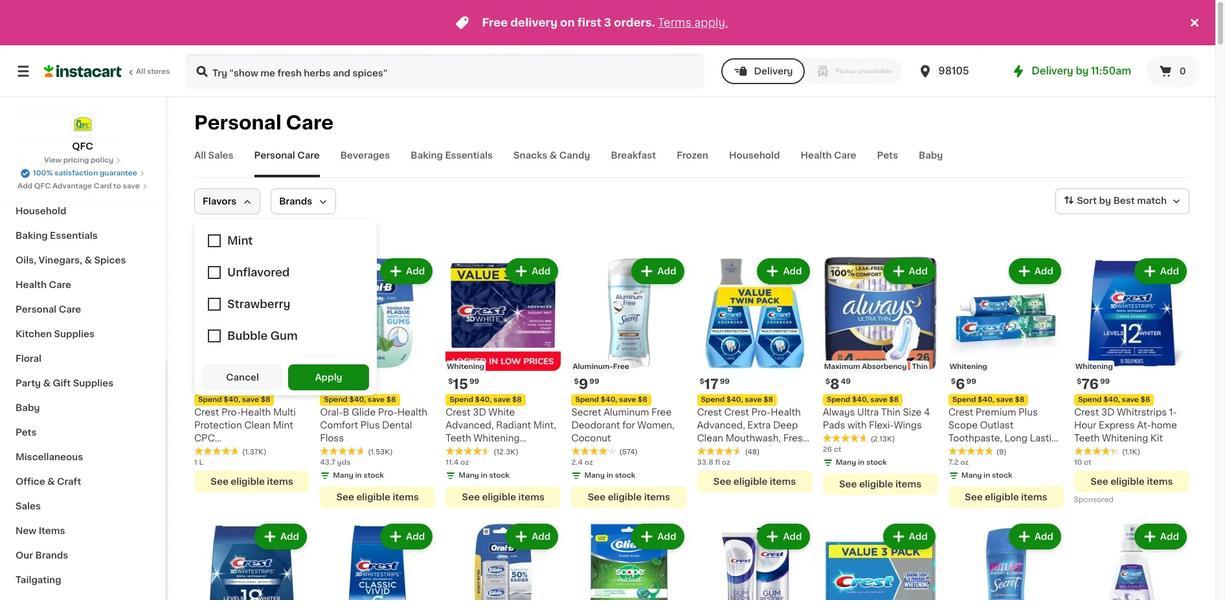 Task type: vqa. For each thing, say whether or not it's contained in the screenshot.
SATISFACTION
yes



Task type: describe. For each thing, give the bounding box(es) containing it.
11.4 oz
[[446, 459, 469, 467]]

radiant
[[496, 421, 531, 430]]

yds
[[337, 459, 351, 467]]

items for 15
[[519, 493, 545, 502]]

3d for 15
[[473, 408, 486, 417]]

(1.37k)
[[242, 449, 267, 456]]

mint inside crest premium plus scope outlast toothpaste, long lasting mint flavor
[[949, 447, 969, 456]]

product group containing 6
[[949, 256, 1064, 509]]

stock for 8
[[867, 459, 887, 467]]

condiments
[[16, 133, 73, 142]]

save for 17
[[745, 397, 762, 404]]

snacks & candy link
[[514, 149, 591, 178]]

items for 6
[[1022, 493, 1048, 502]]

$8 for 15
[[512, 397, 522, 404]]

$8 for 8
[[890, 397, 899, 404]]

snacks
[[514, 151, 548, 160]]

1 vertical spatial baby link
[[8, 396, 157, 420]]

$40, for 17
[[727, 397, 743, 404]]

$ for 8
[[826, 378, 831, 386]]

(48)
[[745, 449, 760, 456]]

$ 6 99
[[952, 378, 977, 391]]

see eligible items button for 9
[[572, 487, 687, 509]]

$40, for 76
[[1104, 397, 1121, 404]]

see eligible items for 7
[[337, 493, 419, 502]]

& up 100% satisfaction guarantee
[[88, 157, 95, 167]]

qfc link
[[70, 113, 95, 153]]

all for all sales
[[194, 151, 206, 160]]

4 crest from the left
[[725, 408, 750, 417]]

spend $40, save $8 for 7
[[324, 397, 396, 404]]

1 vertical spatial supplies
[[73, 379, 114, 388]]

goods for dry
[[35, 108, 66, 117]]

9
[[579, 378, 588, 391]]

teeth inside crest 3d whitrstrips 1- hour express at-home teeth whitening kit
[[1075, 434, 1100, 443]]

0 horizontal spatial sales
[[16, 502, 41, 511]]

see eligible items button for 6
[[949, 487, 1064, 509]]

add qfc advantage card to save
[[18, 183, 140, 190]]

fluoride
[[521, 447, 558, 456]]

0 vertical spatial qfc
[[72, 142, 93, 151]]

$ for 7
[[323, 378, 327, 386]]

crest 3d white advanced, radiant mint, teeth whitening toothpaste with fluoride
[[446, 408, 558, 456]]

ct for 76
[[1085, 459, 1092, 467]]

mouthwash,
[[726, 434, 781, 443]]

premium
[[976, 408, 1017, 417]]

$8 for 7
[[387, 397, 396, 404]]

canned goods & soups link
[[8, 150, 157, 174]]

see eligible items button for 76
[[1075, 471, 1190, 493]]

by for sort
[[1100, 196, 1112, 206]]

see eligible items for 76
[[1091, 478, 1174, 487]]

0 vertical spatial baking essentials
[[411, 151, 493, 160]]

best
[[1114, 196, 1135, 206]]

oz for 9
[[585, 459, 593, 467]]

always ultra thin size 4 pads with flexi-wings
[[823, 408, 931, 430]]

0 vertical spatial baby
[[919, 151, 944, 160]]

tailgating link
[[8, 568, 157, 593]]

all for all stores
[[136, 68, 145, 75]]

crest for 17
[[697, 408, 722, 417]]

see eligible items button down 'rinse'
[[194, 471, 310, 493]]

see eligible items for 8
[[840, 480, 922, 489]]

whitening for 7
[[321, 364, 359, 371]]

1 vertical spatial baking essentials
[[16, 231, 98, 240]]

0 vertical spatial sales
[[208, 151, 234, 160]]

(574)
[[620, 449, 638, 456]]

office & craft link
[[8, 470, 157, 494]]

crest for 6
[[949, 408, 974, 417]]

sales link
[[8, 494, 157, 519]]

$ 17 99
[[700, 378, 730, 391]]

canned
[[16, 157, 52, 167]]

household inside "link"
[[16, 207, 66, 216]]

flexi-
[[870, 421, 894, 430]]

see eligible items button for 8
[[823, 474, 939, 496]]

1 vertical spatial personal care
[[254, 151, 320, 160]]

stock for 6
[[993, 472, 1013, 480]]

with inside crest 3d white advanced, radiant mint, teeth whitening toothpaste with fluoride
[[500, 447, 519, 456]]

health inside the $ 8 spend $40, save $8 crest pro-health multi protection clean mint cpc antigingivitis/antiplaque oral rinse
[[241, 408, 271, 417]]

brands button
[[271, 189, 336, 214]]

7
[[327, 378, 336, 391]]

see for 7
[[337, 493, 354, 502]]

(12.3k)
[[494, 449, 519, 456]]

& inside 'link'
[[47, 477, 55, 487]]

26
[[823, 446, 832, 454]]

eligible for 17
[[734, 478, 768, 487]]

0 vertical spatial essentials
[[445, 151, 493, 160]]

2.4 oz
[[572, 459, 593, 467]]

mint, inside crest 3d white advanced, radiant mint, teeth whitening toothpaste with fluoride
[[534, 421, 557, 430]]

1 horizontal spatial pets link
[[878, 149, 899, 178]]

$40, for 7
[[349, 397, 366, 404]]

1 horizontal spatial baby link
[[919, 149, 944, 178]]

see eligible items button for 7
[[320, 487, 436, 509]]

1 horizontal spatial health care link
[[801, 149, 857, 178]]

product group containing 9
[[572, 256, 687, 509]]

lasting
[[1030, 434, 1064, 443]]

see eligible items button for 17
[[697, 471, 813, 493]]

whitening for 6
[[950, 364, 988, 371]]

white
[[489, 408, 515, 417]]

size
[[903, 408, 922, 417]]

free delivery on first 3 orders. terms apply.
[[482, 17, 729, 28]]

$ 8 49
[[826, 378, 851, 391]]

43.7 yds
[[320, 459, 351, 467]]

on
[[560, 17, 575, 28]]

6
[[956, 378, 966, 391]]

comfort
[[320, 421, 358, 430]]

2 vertical spatial personal
[[16, 305, 57, 314]]

eligible for 6
[[985, 493, 1020, 502]]

stores
[[147, 68, 170, 75]]

product group containing 17
[[697, 256, 813, 493]]

eligible for 76
[[1111, 478, 1145, 487]]

33.8 fl oz
[[697, 459, 731, 467]]

0 horizontal spatial pets link
[[8, 420, 157, 445]]

dry goods & pasta
[[16, 108, 104, 117]]

health inside crest crest pro-health advanced, extra deep clean mouthwash, fresh mint, 1 l
[[771, 408, 801, 417]]

view
[[44, 157, 62, 164]]

2.4
[[572, 459, 583, 467]]

service type group
[[722, 58, 903, 84]]

spend $40, save $8 for 9
[[576, 397, 648, 404]]

see for 15
[[462, 493, 480, 502]]

49
[[841, 378, 851, 386]]

fl
[[716, 459, 721, 467]]

7.2 oz
[[949, 459, 969, 467]]

0 vertical spatial health care
[[801, 151, 857, 160]]

0
[[1180, 67, 1187, 76]]

soups
[[98, 157, 127, 167]]

items for 8
[[896, 480, 922, 489]]

delivery
[[511, 17, 558, 28]]

pro- inside the $ 8 spend $40, save $8 crest pro-health multi protection clean mint cpc antigingivitis/antiplaque oral rinse
[[222, 408, 241, 417]]

2 vertical spatial personal care
[[16, 305, 81, 314]]

& left 'candy'
[[550, 151, 557, 160]]

flavors button
[[194, 189, 261, 214]]

many for 15
[[459, 472, 479, 480]]

beverages
[[341, 151, 390, 160]]

always
[[823, 408, 855, 417]]

1 vertical spatial personal
[[254, 151, 295, 160]]

delivery button
[[722, 58, 805, 84]]

spend inside the $ 8 spend $40, save $8 crest pro-health multi protection clean mint cpc antigingivitis/antiplaque oral rinse
[[198, 397, 222, 404]]

cancel
[[226, 373, 259, 382]]

$8 for 9
[[638, 397, 648, 404]]

party & gift supplies
[[16, 379, 114, 388]]

0 vertical spatial supplies
[[54, 330, 95, 339]]

(9)
[[997, 449, 1007, 456]]

0 vertical spatial breakfast
[[611, 151, 656, 160]]

miscellaneous link
[[8, 445, 157, 470]]

terms
[[658, 17, 692, 28]]

advanced, inside crest 3d white advanced, radiant mint, teeth whitening toothpaste with fluoride
[[446, 421, 494, 430]]

3
[[604, 17, 612, 28]]

1 vertical spatial breakfast
[[16, 182, 61, 191]]

(2.13k)
[[871, 436, 896, 443]]

free inside limited time offer region
[[482, 17, 508, 28]]

aluminum
[[604, 408, 650, 417]]

1 vertical spatial personal care link
[[8, 297, 157, 322]]

save for 8
[[871, 397, 888, 404]]

maximum absorbency thin
[[824, 364, 928, 371]]

see down 'rinse'
[[211, 478, 229, 487]]

new items link
[[8, 519, 157, 544]]

(1.1k)
[[1123, 449, 1141, 456]]

items
[[39, 527, 65, 536]]

& left gift
[[43, 379, 51, 388]]

1 vertical spatial pets
[[16, 428, 37, 437]]

1 vertical spatial free
[[613, 364, 630, 371]]

clean inside the $ 8 spend $40, save $8 crest pro-health multi protection clean mint cpc antigingivitis/antiplaque oral rinse
[[244, 421, 271, 430]]

many for 6
[[962, 472, 982, 480]]

$40, for 8
[[853, 397, 869, 404]]

$ for 15
[[448, 378, 453, 386]]

best match
[[1114, 196, 1167, 206]]

absorbency
[[862, 364, 907, 371]]

our brands
[[16, 551, 68, 560]]

cpc
[[194, 434, 215, 443]]

1 vertical spatial baby
[[16, 404, 40, 413]]

product group containing 7
[[320, 256, 436, 509]]

$8 for 6
[[1015, 397, 1025, 404]]

free inside the secret aluminum free deodorant for women, coconut
[[652, 408, 672, 417]]

Search field
[[187, 54, 704, 88]]

cancel button
[[202, 365, 283, 391]]

sort by
[[1078, 196, 1112, 206]]

satisfaction
[[55, 170, 98, 177]]

thin for absorbency
[[912, 364, 928, 371]]

0 horizontal spatial baking essentials link
[[8, 224, 157, 248]]

1 horizontal spatial personal care link
[[254, 149, 320, 178]]

eligible for 8
[[860, 480, 894, 489]]

items for 7
[[393, 493, 419, 502]]

breakfast link for household "link" to the bottom
[[8, 174, 157, 199]]

& up view pricing policy
[[75, 133, 83, 142]]

stock for 15
[[489, 472, 510, 480]]

eligible for 15
[[482, 493, 516, 502]]

all stores link
[[44, 53, 171, 89]]

aluminum-
[[573, 364, 613, 371]]

floss
[[320, 434, 344, 443]]

whitening for 15
[[447, 364, 485, 371]]

1 vertical spatial brands
[[35, 551, 68, 560]]

spend for 15
[[450, 397, 474, 404]]

in for 15
[[481, 472, 488, 480]]

save inside the $ 8 spend $40, save $8 crest pro-health multi protection clean mint cpc antigingivitis/antiplaque oral rinse
[[242, 397, 259, 404]]

$8 inside the $ 8 spend $40, save $8 crest pro-health multi protection clean mint cpc antigingivitis/antiplaque oral rinse
[[261, 397, 270, 404]]

all sales
[[194, 151, 234, 160]]

plus inside oral-b glide pro-health comfort plus dental floss
[[361, 421, 380, 430]]



Task type: locate. For each thing, give the bounding box(es) containing it.
items for 17
[[770, 478, 796, 487]]

0 horizontal spatial household link
[[8, 199, 157, 224]]

see down the 26 ct
[[840, 480, 857, 489]]

43.7
[[320, 459, 336, 467]]

3d inside crest 3d whitrstrips 1- hour express at-home teeth whitening kit
[[1102, 408, 1115, 417]]

1 $40, from the left
[[224, 397, 240, 404]]

canned goods & soups
[[16, 157, 127, 167]]

see for 8
[[840, 480, 857, 489]]

1 horizontal spatial all
[[194, 151, 206, 160]]

3 spend $40, save $8 from the left
[[576, 397, 648, 404]]

flavor
[[972, 447, 999, 456]]

1 horizontal spatial pro-
[[378, 408, 398, 417]]

spend for 9
[[576, 397, 599, 404]]

l inside crest crest pro-health advanced, extra deep clean mouthwash, fresh mint, 1 l
[[729, 447, 734, 456]]

0 horizontal spatial personal care link
[[8, 297, 157, 322]]

99 for 9
[[590, 378, 600, 386]]

1 horizontal spatial by
[[1100, 196, 1112, 206]]

5 spend from the left
[[701, 397, 725, 404]]

$40, down $ 76 99 on the right of the page
[[1104, 397, 1121, 404]]

save up whitrstrips
[[1122, 397, 1140, 404]]

6 99 from the left
[[1101, 378, 1111, 386]]

to
[[113, 183, 121, 190]]

2 3d from the left
[[1102, 408, 1115, 417]]

orders.
[[614, 17, 656, 28]]

product group
[[194, 256, 310, 493], [320, 256, 436, 509], [446, 256, 561, 509], [572, 256, 687, 509], [697, 256, 813, 493], [823, 256, 939, 496], [949, 256, 1064, 509], [1075, 256, 1190, 507], [194, 522, 310, 601], [320, 522, 436, 601], [446, 522, 561, 601], [572, 522, 687, 601], [697, 522, 813, 601], [823, 522, 939, 601], [949, 522, 1064, 601], [1075, 522, 1190, 601]]

$ inside $ 6 99
[[952, 378, 956, 386]]

spend for 76
[[1079, 397, 1102, 404]]

1 horizontal spatial breakfast link
[[611, 149, 656, 178]]

99 inside $ 6 99
[[967, 378, 977, 386]]

eligible down (574)
[[608, 493, 642, 502]]

10 ct
[[1075, 459, 1092, 467]]

1 teeth from the left
[[446, 434, 471, 443]]

8 for $ 8 49
[[831, 378, 840, 391]]

see eligible items down (9)
[[965, 493, 1048, 502]]

personal care link up kitchen supplies at the left bottom of page
[[8, 297, 157, 322]]

save
[[123, 183, 140, 190], [242, 397, 259, 404], [368, 397, 385, 404], [494, 397, 511, 404], [619, 397, 636, 404], [745, 397, 762, 404], [871, 397, 888, 404], [997, 397, 1014, 404], [1122, 397, 1140, 404]]

whitrstrips
[[1118, 408, 1168, 417]]

1 horizontal spatial 8
[[831, 378, 840, 391]]

essentials left the snacks
[[445, 151, 493, 160]]

ct
[[834, 446, 842, 454], [1085, 459, 1092, 467]]

4 99 from the left
[[720, 378, 730, 386]]

crest inside crest 3d white advanced, radiant mint, teeth whitening toothpaste with fluoride
[[446, 408, 471, 417]]

11.4
[[446, 459, 459, 467]]

1 vertical spatial all
[[194, 151, 206, 160]]

3 $ from the left
[[448, 378, 453, 386]]

spend $40, save $8 up premium
[[953, 397, 1025, 404]]

oral-
[[320, 408, 343, 417]]

0 horizontal spatial mint
[[273, 421, 293, 430]]

0 horizontal spatial l
[[199, 459, 204, 467]]

goods for canned
[[54, 157, 86, 167]]

6 $40, from the left
[[853, 397, 869, 404]]

1 horizontal spatial baking essentials
[[411, 151, 493, 160]]

5 $ from the left
[[700, 378, 705, 386]]

with down radiant
[[500, 447, 519, 456]]

breakfast down 100%
[[16, 182, 61, 191]]

baking right beverages
[[411, 151, 443, 160]]

99 right 17
[[720, 378, 730, 386]]

delivery for delivery
[[754, 67, 793, 76]]

mint, inside crest crest pro-health advanced, extra deep clean mouthwash, fresh mint, 1 l
[[697, 447, 720, 456]]

add qfc advantage card to save link
[[18, 181, 148, 192]]

1 vertical spatial sales
[[16, 502, 41, 511]]

$40, down 'cancel'
[[224, 397, 240, 404]]

save for 9
[[619, 397, 636, 404]]

many for 7
[[333, 472, 354, 480]]

plus up long
[[1019, 408, 1038, 417]]

8 for $ 8 spend $40, save $8 crest pro-health multi protection clean mint cpc antigingivitis/antiplaque oral rinse
[[202, 378, 211, 391]]

toothpaste
[[446, 447, 498, 456]]

limited time offer region
[[0, 0, 1188, 45]]

see eligible items button down (1.53k) on the left bottom of the page
[[320, 487, 436, 509]]

care
[[286, 113, 334, 132], [298, 151, 320, 160], [834, 151, 857, 160], [49, 281, 71, 290], [59, 305, 81, 314]]

spend $40, save $8 up express
[[1079, 397, 1151, 404]]

0 vertical spatial household
[[729, 151, 780, 160]]

$ for 9
[[574, 378, 579, 386]]

5 $40, from the left
[[727, 397, 743, 404]]

see eligible items down the (2.13k)
[[840, 480, 922, 489]]

2 advanced, from the left
[[697, 421, 746, 430]]

spend up always
[[827, 397, 851, 404]]

policy
[[91, 157, 113, 164]]

essentials up oils, vinegars, & spices
[[50, 231, 98, 240]]

women,
[[638, 421, 675, 430]]

goods
[[35, 108, 66, 117], [54, 157, 86, 167]]

many in stock for 6
[[962, 472, 1013, 480]]

our brands link
[[8, 544, 157, 568]]

oils, vinegars, & spices link
[[8, 248, 157, 273]]

outlast
[[981, 421, 1014, 430]]

many in stock for 15
[[459, 472, 510, 480]]

eligible
[[231, 478, 265, 487], [734, 478, 768, 487], [1111, 478, 1145, 487], [860, 480, 894, 489], [357, 493, 391, 502], [482, 493, 516, 502], [608, 493, 642, 502], [985, 493, 1020, 502]]

0 horizontal spatial health care link
[[8, 273, 157, 297]]

ultra
[[858, 408, 879, 417]]

pasta
[[78, 108, 104, 117]]

personal care up all sales at the top of the page
[[194, 113, 334, 132]]

plus down glide
[[361, 421, 380, 430]]

4 $40, from the left
[[601, 397, 618, 404]]

2 $40, from the left
[[349, 397, 366, 404]]

99 inside $ 76 99
[[1101, 378, 1111, 386]]

see down the 7.2 oz
[[965, 493, 983, 502]]

0 vertical spatial household link
[[729, 149, 780, 178]]

dry
[[16, 108, 33, 117]]

2 teeth from the left
[[1075, 434, 1100, 443]]

personal care up brands 'dropdown button'
[[254, 151, 320, 160]]

1 vertical spatial mint,
[[697, 447, 720, 456]]

99
[[337, 378, 347, 386], [470, 378, 480, 386], [590, 378, 600, 386], [720, 378, 730, 386], [967, 378, 977, 386], [1101, 378, 1111, 386]]

1 vertical spatial clean
[[697, 434, 724, 443]]

3d left white
[[473, 408, 486, 417]]

0 vertical spatial ct
[[834, 446, 842, 454]]

whitening for 76
[[1076, 364, 1114, 371]]

None search field
[[185, 53, 705, 89]]

1 vertical spatial health care
[[16, 281, 71, 290]]

add
[[18, 183, 32, 190], [280, 267, 299, 276], [406, 267, 425, 276], [532, 267, 551, 276], [658, 267, 677, 276], [784, 267, 802, 276], [909, 267, 928, 276], [1035, 267, 1054, 276], [1161, 267, 1180, 276], [280, 533, 299, 542], [406, 533, 425, 542], [532, 533, 551, 542], [658, 533, 677, 542], [784, 533, 802, 542], [909, 533, 928, 542], [1035, 533, 1054, 542], [1161, 533, 1180, 542]]

scope
[[949, 421, 978, 430]]

0 vertical spatial pets
[[878, 151, 899, 160]]

whitening up $ 76 99 on the right of the page
[[1076, 364, 1114, 371]]

product group containing 15
[[446, 256, 561, 509]]

0 horizontal spatial health care
[[16, 281, 71, 290]]

eligible down 'rinse'
[[231, 478, 265, 487]]

advantage
[[52, 183, 92, 190]]

4 $8 from the left
[[638, 397, 648, 404]]

1 vertical spatial household
[[16, 207, 66, 216]]

see eligible items button down (9)
[[949, 487, 1064, 509]]

$ for 76
[[1077, 378, 1082, 386]]

save up white
[[494, 397, 511, 404]]

personal care up kitchen supplies at the left bottom of page
[[16, 305, 81, 314]]

99 for 17
[[720, 378, 730, 386]]

0 horizontal spatial delivery
[[754, 67, 793, 76]]

pets link
[[878, 149, 899, 178], [8, 420, 157, 445]]

spend down 17
[[701, 397, 725, 404]]

0 vertical spatial personal care
[[194, 113, 334, 132]]

1 vertical spatial baking
[[16, 231, 48, 240]]

qfc logo image
[[70, 113, 95, 137]]

kitchen supplies link
[[8, 322, 157, 347]]

stock for 9
[[615, 472, 636, 480]]

many in stock down (574)
[[585, 472, 636, 480]]

1 horizontal spatial essentials
[[445, 151, 493, 160]]

0 horizontal spatial teeth
[[446, 434, 471, 443]]

$ inside the $ 8 spend $40, save $8 crest pro-health multi protection clean mint cpc antigingivitis/antiplaque oral rinse
[[197, 378, 202, 386]]

5 spend $40, save $8 from the left
[[827, 397, 899, 404]]

$8 up aluminum
[[638, 397, 648, 404]]

3 $40, from the left
[[475, 397, 492, 404]]

1 $ from the left
[[197, 378, 202, 386]]

at-
[[1138, 421, 1152, 430]]

see eligible items down (12.3k)
[[462, 493, 545, 502]]

1 horizontal spatial delivery
[[1032, 66, 1074, 76]]

2 horizontal spatial pro-
[[752, 408, 771, 417]]

l up 33.8 fl oz
[[729, 447, 734, 456]]

3 pro- from the left
[[752, 408, 771, 417]]

apply button
[[288, 365, 369, 391]]

breakfast link for frozen link
[[611, 149, 656, 178]]

spices
[[94, 256, 126, 265]]

thin right absorbency
[[912, 364, 928, 371]]

oz for 15
[[461, 459, 469, 467]]

with inside always ultra thin size 4 pads with flexi-wings
[[848, 421, 867, 430]]

crest inside crest 3d whitrstrips 1- hour express at-home teeth whitening kit
[[1075, 408, 1100, 417]]

0 vertical spatial by
[[1076, 66, 1089, 76]]

stock down the (2.13k)
[[867, 459, 887, 467]]

spend up protection in the bottom left of the page
[[198, 397, 222, 404]]

see eligible items for 6
[[965, 493, 1048, 502]]

save for 76
[[1122, 397, 1140, 404]]

deep
[[774, 421, 798, 430]]

spend $40, save $8 for 6
[[953, 397, 1025, 404]]

2 $8 from the left
[[387, 397, 396, 404]]

$ inside $ 17 99
[[700, 378, 705, 386]]

0 horizontal spatial 8
[[202, 378, 211, 391]]

personal up all sales at the top of the page
[[194, 113, 282, 132]]

stock for 7
[[364, 472, 384, 480]]

1 vertical spatial baking essentials link
[[8, 224, 157, 248]]

1 vertical spatial pets link
[[8, 420, 157, 445]]

$ inside '$ 7 99'
[[323, 378, 327, 386]]

see eligible items down (1.1k)
[[1091, 478, 1174, 487]]

pro- inside crest crest pro-health advanced, extra deep clean mouthwash, fresh mint, 1 l
[[752, 408, 771, 417]]

see down 2.4 oz
[[588, 493, 606, 502]]

5 $8 from the left
[[764, 397, 774, 404]]

0 vertical spatial baby link
[[919, 149, 944, 178]]

99 inside $ 9 99
[[590, 378, 600, 386]]

spend for 17
[[701, 397, 725, 404]]

beverages link
[[341, 149, 390, 178]]

99 inside $ 17 99
[[720, 378, 730, 386]]

spend up oral-
[[324, 397, 348, 404]]

household right frozen at the top right
[[729, 151, 780, 160]]

8 $40, from the left
[[1104, 397, 1121, 404]]

spend for 6
[[953, 397, 977, 404]]

$ for 6
[[952, 378, 956, 386]]

33.8
[[697, 459, 714, 467]]

99 for 15
[[470, 378, 480, 386]]

0 horizontal spatial baby
[[16, 404, 40, 413]]

many in stock for 8
[[836, 459, 887, 467]]

3 oz from the left
[[722, 459, 731, 467]]

advanced, inside crest crest pro-health advanced, extra deep clean mouthwash, fresh mint, 1 l
[[697, 421, 746, 430]]

condiments & sauces
[[16, 133, 120, 142]]

delivery inside button
[[754, 67, 793, 76]]

0 horizontal spatial 1
[[194, 459, 197, 467]]

1 horizontal spatial with
[[848, 421, 867, 430]]

100% satisfaction guarantee
[[33, 170, 137, 177]]

items for 76
[[1147, 478, 1174, 487]]

99 inside '$ 7 99'
[[337, 378, 347, 386]]

6 spend from the left
[[827, 397, 851, 404]]

7 spend from the left
[[953, 397, 977, 404]]

see eligible items for 9
[[588, 493, 671, 502]]

7 $ from the left
[[952, 378, 956, 386]]

vinegars,
[[39, 256, 82, 265]]

save for 15
[[494, 397, 511, 404]]

teeth up toothpaste
[[446, 434, 471, 443]]

1 horizontal spatial mint,
[[697, 447, 720, 456]]

sponsored badge image
[[1075, 497, 1114, 504]]

& left pasta
[[68, 108, 76, 117]]

in for 6
[[984, 472, 991, 480]]

1 horizontal spatial sales
[[208, 151, 234, 160]]

1 8 from the left
[[202, 378, 211, 391]]

personal up brands 'dropdown button'
[[254, 151, 295, 160]]

free
[[482, 17, 508, 28], [613, 364, 630, 371], [652, 408, 672, 417]]

4 $ from the left
[[574, 378, 579, 386]]

plus inside crest premium plus scope outlast toothpaste, long lasting mint flavor
[[1019, 408, 1038, 417]]

in for 9
[[607, 472, 614, 480]]

flavors
[[203, 197, 237, 206]]

sales up flavors
[[208, 151, 234, 160]]

6 crest from the left
[[1075, 408, 1100, 417]]

breakfast
[[611, 151, 656, 160], [16, 182, 61, 191]]

crest inside the $ 8 spend $40, save $8 crest pro-health multi protection clean mint cpc antigingivitis/antiplaque oral rinse
[[194, 408, 219, 417]]

snacks & candy
[[514, 151, 591, 160]]

thin for ultra
[[882, 408, 901, 417]]

health inside oral-b glide pro-health comfort plus dental floss
[[398, 408, 428, 417]]

7 $8 from the left
[[1015, 397, 1025, 404]]

1 crest from the left
[[194, 408, 219, 417]]

sort
[[1078, 196, 1097, 206]]

spend $40, save $8
[[324, 397, 396, 404], [450, 397, 522, 404], [576, 397, 648, 404], [701, 397, 774, 404], [827, 397, 899, 404], [953, 397, 1025, 404], [1079, 397, 1151, 404]]

(1.53k)
[[368, 449, 393, 456]]

many in stock down flavor
[[962, 472, 1013, 480]]

0 horizontal spatial essentials
[[50, 231, 98, 240]]

0 vertical spatial baking
[[411, 151, 443, 160]]

home
[[1152, 421, 1178, 430]]

0 horizontal spatial 3d
[[473, 408, 486, 417]]

1 horizontal spatial plus
[[1019, 408, 1038, 417]]

1 vertical spatial l
[[199, 459, 204, 467]]

1 vertical spatial mint
[[949, 447, 969, 456]]

many down the 26 ct
[[836, 459, 857, 467]]

all up flavors
[[194, 151, 206, 160]]

2 spend $40, save $8 from the left
[[450, 397, 522, 404]]

0 vertical spatial baking essentials link
[[411, 149, 493, 178]]

spend $40, save $8 for 76
[[1079, 397, 1151, 404]]

8 $ from the left
[[1077, 378, 1082, 386]]

long
[[1005, 434, 1028, 443]]

see eligible items down (1.53k) on the left bottom of the page
[[337, 493, 419, 502]]

1 advanced, from the left
[[446, 421, 494, 430]]

0 vertical spatial with
[[848, 421, 867, 430]]

0 horizontal spatial ct
[[834, 446, 842, 454]]

1 oz from the left
[[461, 459, 469, 467]]

2 spend from the left
[[324, 397, 348, 404]]

spend $40, save $8 up white
[[450, 397, 522, 404]]

1 horizontal spatial baking
[[411, 151, 443, 160]]

oz right 11.4
[[461, 459, 469, 467]]

1 up 33.8 fl oz
[[723, 447, 726, 456]]

eligible down (1.53k) on the left bottom of the page
[[357, 493, 391, 502]]

qfc down 100%
[[34, 183, 51, 190]]

mint, up 33.8
[[697, 447, 720, 456]]

kitchen
[[16, 330, 52, 339]]

1 vertical spatial thin
[[882, 408, 901, 417]]

crest for 76
[[1075, 408, 1100, 417]]

$8 up always ultra thin size 4 pads with flexi-wings
[[890, 397, 899, 404]]

spend $40, save $8 down $ 17 99
[[701, 397, 774, 404]]

save for 6
[[997, 397, 1014, 404]]

0 vertical spatial mint
[[273, 421, 293, 430]]

mint inside the $ 8 spend $40, save $8 crest pro-health multi protection clean mint cpc antigingivitis/antiplaque oral rinse
[[273, 421, 293, 430]]

0 button
[[1147, 56, 1200, 87]]

many in stock down the (2.13k)
[[836, 459, 887, 467]]

0 horizontal spatial all
[[136, 68, 145, 75]]

$ inside $ 15 99
[[448, 378, 453, 386]]

eligible down (9)
[[985, 493, 1020, 502]]

1 spend $40, save $8 from the left
[[324, 397, 396, 404]]

0 vertical spatial health care link
[[801, 149, 857, 178]]

deodorant
[[572, 421, 620, 430]]

2 vertical spatial free
[[652, 408, 672, 417]]

ct for 8
[[834, 446, 842, 454]]

spend $40, save $8 for 15
[[450, 397, 522, 404]]

teeth
[[446, 434, 471, 443], [1075, 434, 1100, 443]]

see eligible items for 15
[[462, 493, 545, 502]]

teeth inside crest 3d white advanced, radiant mint, teeth whitening toothpaste with fluoride
[[446, 434, 471, 443]]

$ inside $ 9 99
[[574, 378, 579, 386]]

many in stock for 7
[[333, 472, 384, 480]]

0 vertical spatial thin
[[912, 364, 928, 371]]

pro- up dental
[[378, 408, 398, 417]]

crest down 15
[[446, 408, 471, 417]]

$ for 17
[[700, 378, 705, 386]]

0 vertical spatial clean
[[244, 421, 271, 430]]

view pricing policy
[[44, 157, 113, 164]]

see
[[211, 478, 229, 487], [714, 478, 732, 487], [1091, 478, 1109, 487], [840, 480, 857, 489], [337, 493, 354, 502], [462, 493, 480, 502], [588, 493, 606, 502], [965, 493, 983, 502]]

7 spend $40, save $8 from the left
[[1079, 397, 1151, 404]]

crest inside crest premium plus scope outlast toothpaste, long lasting mint flavor
[[949, 408, 974, 417]]

eligible down (48)
[[734, 478, 768, 487]]

supplies down floral link
[[73, 379, 114, 388]]

secret aluminum free deodorant for women, coconut
[[572, 408, 675, 443]]

$40, up the ultra
[[853, 397, 869, 404]]

see for 6
[[965, 493, 983, 502]]

delivery for delivery by 11:50am
[[1032, 66, 1074, 76]]

1 horizontal spatial baby
[[919, 151, 944, 160]]

brands inside 'dropdown button'
[[279, 197, 312, 206]]

see for 17
[[714, 478, 732, 487]]

many for 8
[[836, 459, 857, 467]]

5 crest from the left
[[949, 408, 974, 417]]

see eligible items down 'rinse'
[[211, 478, 293, 487]]

coconut
[[572, 434, 611, 443]]

card
[[94, 183, 112, 190]]

2 99 from the left
[[470, 378, 480, 386]]

maximum
[[824, 364, 861, 371]]

pads
[[823, 421, 846, 430]]

1 3d from the left
[[473, 408, 486, 417]]

1 vertical spatial goods
[[54, 157, 86, 167]]

see for 9
[[588, 493, 606, 502]]

1 vertical spatial essentials
[[50, 231, 98, 240]]

household link down add qfc advantage card to save link
[[8, 199, 157, 224]]

whitening up (12.3k)
[[474, 434, 520, 443]]

1 horizontal spatial qfc
[[72, 142, 93, 151]]

pets
[[878, 151, 899, 160], [16, 428, 37, 437]]

party & gift supplies link
[[8, 371, 157, 396]]

4 spend from the left
[[576, 397, 599, 404]]

many for 9
[[585, 472, 605, 480]]

$40, inside the $ 8 spend $40, save $8 crest pro-health multi protection clean mint cpc antigingivitis/antiplaque oral rinse
[[224, 397, 240, 404]]

3 crest from the left
[[697, 408, 722, 417]]

1 horizontal spatial baking essentials link
[[411, 149, 493, 178]]

6 $8 from the left
[[890, 397, 899, 404]]

by for delivery
[[1076, 66, 1089, 76]]

99 right 15
[[470, 378, 480, 386]]

Best match Sort by field
[[1056, 189, 1190, 214]]

6 $ from the left
[[826, 378, 831, 386]]

2 pro- from the left
[[378, 408, 398, 417]]

1 vertical spatial by
[[1100, 196, 1112, 206]]

3 99 from the left
[[590, 378, 600, 386]]

many in stock for 9
[[585, 472, 636, 480]]

personal
[[194, 113, 282, 132], [254, 151, 295, 160], [16, 305, 57, 314]]

by left 11:50am
[[1076, 66, 1089, 76]]

$ inside $ 8 49
[[826, 378, 831, 386]]

1 99 from the left
[[337, 378, 347, 386]]

0 horizontal spatial mint,
[[534, 421, 557, 430]]

l down cpc
[[199, 459, 204, 467]]

crest 3d whitrstrips 1- hour express at-home teeth whitening kit
[[1075, 408, 1178, 443]]

clean up 33.8 fl oz
[[697, 434, 724, 443]]

1 spend from the left
[[198, 397, 222, 404]]

personal care link up brands 'dropdown button'
[[254, 149, 320, 178]]

0 horizontal spatial with
[[500, 447, 519, 456]]

4 spend $40, save $8 from the left
[[701, 397, 774, 404]]

& left "spices"
[[85, 256, 92, 265]]

floral link
[[8, 347, 157, 371]]

frozen link
[[677, 149, 709, 178]]

by inside field
[[1100, 196, 1112, 206]]

thin inside always ultra thin size 4 pads with flexi-wings
[[882, 408, 901, 417]]

0 horizontal spatial advanced,
[[446, 421, 494, 430]]

5 99 from the left
[[967, 378, 977, 386]]

99 right 76
[[1101, 378, 1111, 386]]

1 horizontal spatial pets
[[878, 151, 899, 160]]

hour
[[1075, 421, 1097, 430]]

8 inside the $ 8 spend $40, save $8 crest pro-health multi protection clean mint cpc antigingivitis/antiplaque oral rinse
[[202, 378, 211, 391]]

mint, up fluoride
[[534, 421, 557, 430]]

party
[[16, 379, 41, 388]]

secret
[[572, 408, 602, 417]]

mint down multi
[[273, 421, 293, 430]]

product group containing 76
[[1075, 256, 1190, 507]]

see eligible items button for 15
[[446, 487, 561, 509]]

crest for 15
[[446, 408, 471, 417]]

supplies up floral link
[[54, 330, 95, 339]]

save for 7
[[368, 397, 385, 404]]

whitening inside crest 3d white advanced, radiant mint, teeth whitening toothpaste with fluoride
[[474, 434, 520, 443]]

save down 'cancel'
[[242, 397, 259, 404]]

$ inside $ 76 99
[[1077, 378, 1082, 386]]

kit
[[1151, 434, 1164, 443]]

oz right fl
[[722, 459, 731, 467]]

1 horizontal spatial free
[[613, 364, 630, 371]]

health care
[[801, 151, 857, 160], [16, 281, 71, 290]]

first
[[578, 17, 602, 28]]

99 inside $ 15 99
[[470, 378, 480, 386]]

4 oz from the left
[[961, 459, 969, 467]]

in for 8
[[858, 459, 865, 467]]

99 right 6
[[967, 378, 977, 386]]

1 horizontal spatial 1
[[723, 447, 726, 456]]

1 vertical spatial plus
[[361, 421, 380, 430]]

0 horizontal spatial baking essentials
[[16, 231, 98, 240]]

condiments & sauces link
[[8, 125, 157, 150]]

in for 7
[[355, 472, 362, 480]]

crest crest pro-health advanced, extra deep clean mouthwash, fresh mint, 1 l
[[697, 408, 809, 456]]

eligible down (1.1k)
[[1111, 478, 1145, 487]]

new items
[[16, 527, 65, 536]]

99 for 76
[[1101, 378, 1111, 386]]

0 vertical spatial brands
[[279, 197, 312, 206]]

1 horizontal spatial thin
[[912, 364, 928, 371]]

$8 up premium
[[1015, 397, 1025, 404]]

see down fl
[[714, 478, 732, 487]]

1 $8 from the left
[[261, 397, 270, 404]]

8 $8 from the left
[[1141, 397, 1151, 404]]

express
[[1099, 421, 1136, 430]]

wings
[[894, 421, 922, 430]]

instacart logo image
[[44, 63, 122, 79]]

0 horizontal spatial plus
[[361, 421, 380, 430]]

see for 76
[[1091, 478, 1109, 487]]

1 inside crest crest pro-health advanced, extra deep clean mouthwash, fresh mint, 1 l
[[723, 447, 726, 456]]

items for 9
[[644, 493, 671, 502]]

health care inside health care link
[[16, 281, 71, 290]]

0 horizontal spatial breakfast
[[16, 182, 61, 191]]

0 horizontal spatial qfc
[[34, 183, 51, 190]]

2 $ from the left
[[323, 378, 327, 386]]

ct right 10
[[1085, 459, 1092, 467]]

many down yds
[[333, 472, 354, 480]]

see eligible items button down (574)
[[572, 487, 687, 509]]

7 $40, from the left
[[978, 397, 995, 404]]

1 vertical spatial 1
[[194, 459, 197, 467]]

3d inside crest 3d white advanced, radiant mint, teeth whitening toothpaste with fluoride
[[473, 408, 486, 417]]

see up sponsored badge "image"
[[1091, 478, 1109, 487]]

save right to
[[123, 183, 140, 190]]

view pricing policy link
[[44, 155, 121, 166]]

0 vertical spatial plus
[[1019, 408, 1038, 417]]

1 horizontal spatial household
[[729, 151, 780, 160]]

apply
[[315, 373, 342, 382]]

sales down office
[[16, 502, 41, 511]]

$40, for 15
[[475, 397, 492, 404]]

crest up extra
[[725, 408, 750, 417]]

frozen
[[677, 151, 709, 160]]

whitening inside crest 3d whitrstrips 1- hour express at-home teeth whitening kit
[[1103, 434, 1149, 443]]

6 spend $40, save $8 from the left
[[953, 397, 1025, 404]]

oz for 6
[[961, 459, 969, 467]]

qfc up the view pricing policy link in the top left of the page
[[72, 142, 93, 151]]

$40, for 9
[[601, 397, 618, 404]]

eligible for 9
[[608, 493, 642, 502]]

$8 for 17
[[764, 397, 774, 404]]

spend $40, save $8 for 8
[[827, 397, 899, 404]]

2 crest from the left
[[446, 408, 471, 417]]

2 oz from the left
[[585, 459, 593, 467]]

3 $8 from the left
[[512, 397, 522, 404]]

qfc
[[72, 142, 93, 151], [34, 183, 51, 190]]

2 8 from the left
[[831, 378, 840, 391]]

1 horizontal spatial advanced,
[[697, 421, 746, 430]]

100%
[[33, 170, 53, 177]]

pro- inside oral-b glide pro-health comfort plus dental floss
[[378, 408, 398, 417]]

free left delivery
[[482, 17, 508, 28]]

eligible down (12.3k)
[[482, 493, 516, 502]]

1 vertical spatial household link
[[8, 199, 157, 224]]

0 vertical spatial personal
[[194, 113, 282, 132]]

$40, for 6
[[978, 397, 995, 404]]

our
[[16, 551, 33, 560]]

see eligible items button down (48)
[[697, 471, 813, 493]]

99 for 7
[[337, 378, 347, 386]]

1 pro- from the left
[[222, 408, 241, 417]]

1 vertical spatial health care link
[[8, 273, 157, 297]]

see down 11.4 oz in the bottom left of the page
[[462, 493, 480, 502]]

$8 for 76
[[1141, 397, 1151, 404]]

99 for 6
[[967, 378, 977, 386]]

clean inside crest crest pro-health advanced, extra deep clean mouthwash, fresh mint, 1 l
[[697, 434, 724, 443]]

7.2
[[949, 459, 959, 467]]

$40, up aluminum
[[601, 397, 618, 404]]

8 spend from the left
[[1079, 397, 1102, 404]]

1 vertical spatial with
[[500, 447, 519, 456]]

0 vertical spatial personal care link
[[254, 149, 320, 178]]

3 spend from the left
[[450, 397, 474, 404]]



